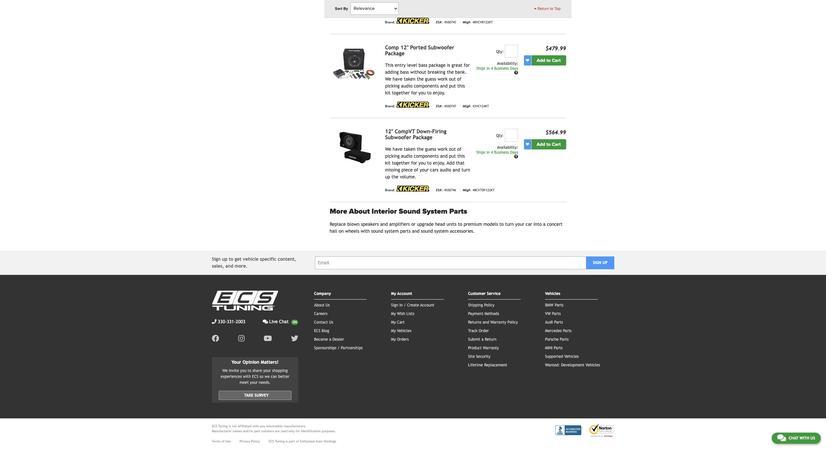 Task type: vqa. For each thing, say whether or not it's contained in the screenshot.
the right transmission
no



Task type: describe. For each thing, give the bounding box(es) containing it.
and down or
[[412, 229, 420, 234]]

for inside "we have taken the guess work out of picking audio components and put this kit together for you to enjoy. add that missing piece of your cars audio and turn up the volume."
[[411, 161, 417, 166]]

taken inside "we have taken the guess work out of picking audio components and put this kit together for you to enjoy. add that missing piece of your cars audio and turn up the volume."
[[404, 147, 415, 152]]

with inside we invite you to share your shopping experiences with ecs so we can better meet your needs.
[[243, 375, 251, 380]]

youtube logo image
[[264, 335, 272, 343]]

payment
[[468, 312, 483, 317]]

methods
[[485, 312, 499, 317]]

amplifiers
[[389, 222, 410, 227]]

down-
[[417, 129, 432, 135]]

to up accessories.
[[458, 222, 462, 227]]

0 horizontal spatial chat
[[279, 320, 289, 325]]

entry
[[395, 63, 406, 68]]

48vcvr122kt
[[473, 21, 493, 24]]

brand: for comp
[[385, 105, 395, 108]]

mfg#: 48vcvr122kt
[[463, 21, 493, 24]]

we
[[265, 375, 270, 380]]

vehicle
[[243, 257, 258, 262]]

return to top
[[537, 6, 561, 11]]

1 vertical spatial return
[[485, 338, 497, 342]]

enjoy. inside this entry level bass package is great for adding bass without breaking the bank. we have taken the guess work out of picking audio components and put this kit together for you to enjoy.
[[433, 90, 446, 96]]

components inside this entry level bass package is great for adding bass without breaking the bank. we have taken the guess work out of picking audio components and put this kit together for you to enjoy.
[[414, 83, 439, 89]]

supported
[[545, 355, 563, 359]]

ecs inside we invite you to share your shopping experiences with ecs so we can better meet your needs.
[[252, 375, 258, 380]]

1 vertical spatial audio
[[401, 154, 412, 159]]

enthusiast auto holdings link
[[300, 440, 336, 444]]

1 horizontal spatial bass
[[419, 63, 427, 68]]

1 vertical spatial warranty
[[483, 346, 499, 351]]

and down firing
[[440, 154, 448, 159]]

out inside this entry level bass package is great for adding bass without breaking the bank. we have taken the guess work out of picking audio components and put this kit together for you to enjoy.
[[449, 76, 456, 82]]

the down 12" compvt down-firing subwoofer package
[[417, 147, 424, 152]]

taken inside this entry level bass package is great for adding bass without breaking the bank. we have taken the guess work out of picking audio components and put this kit together for you to enjoy.
[[404, 76, 415, 82]]

your inside "we have taken the guess work out of picking audio components and put this kit together for you to enjoy. add that missing piece of your cars audio and turn up the volume."
[[420, 167, 429, 173]]

picking inside "we have taken the guess work out of picking audio components and put this kit together for you to enjoy. add that missing piece of your cars audio and turn up the volume."
[[385, 154, 400, 159]]

es#: 4500745
[[436, 21, 456, 24]]

wanted: development vehicles
[[545, 363, 600, 368]]

to inside this entry level bass package is great for adding bass without breaking the bank. we have taken the guess work out of picking audio components and put this kit together for you to enjoy.
[[427, 90, 432, 96]]

availability: for $564.99
[[497, 145, 518, 150]]

vw parts link
[[545, 312, 561, 317]]

$479.99
[[546, 45, 566, 52]]

1 horizontal spatial part
[[289, 440, 295, 444]]

up inside "we have taken the guess work out of picking audio components and put this kit together for you to enjoy. add that missing piece of your cars audio and turn up the volume."
[[385, 174, 390, 180]]

tuning for not
[[218, 425, 228, 429]]

of right piece
[[414, 167, 418, 173]]

shipping policy link
[[468, 303, 495, 308]]

upgrade
[[417, 222, 434, 227]]

guess inside this entry level bass package is great for adding bass without breaking the bank. we have taken the guess work out of picking audio components and put this kit together for you to enjoy.
[[425, 76, 436, 82]]

instagram logo image
[[238, 335, 245, 343]]

parts for mercedes parts
[[563, 329, 572, 334]]

1 mfg#: from the top
[[463, 21, 471, 24]]

0 vertical spatial return
[[538, 6, 549, 11]]

ecs blog
[[314, 329, 329, 334]]

parts for porsche parts
[[560, 338, 569, 342]]

chat with us
[[789, 437, 815, 441]]

up for sign up
[[603, 261, 608, 265]]

question circle image
[[514, 155, 518, 159]]

payment methods
[[468, 312, 499, 317]]

wheels
[[345, 229, 359, 234]]

take survey link
[[218, 391, 292, 401]]

adding
[[385, 69, 399, 75]]

ships for comp 12" ported subwoofer package
[[476, 66, 485, 71]]

12" compvt down-firing subwoofer package link
[[385, 129, 446, 141]]

0 horizontal spatial /
[[338, 346, 340, 351]]

your inside replace blown speakers and amplifiers or upgrade head units to premium models to turn your car into a concert hall on wheels with sound system parts and sound system accessories.
[[515, 222, 524, 227]]

of inside this entry level bass package is great for adding bass without breaking the bank. we have taken the guess work out of picking audio components and put this kit together for you to enjoy.
[[457, 76, 461, 82]]

more
[[330, 207, 347, 216]]

phone image
[[212, 320, 217, 325]]

dealer
[[332, 338, 344, 342]]

picking inside this entry level bass package is great for adding bass without breaking the bank. we have taken the guess work out of picking audio components and put this kit together for you to enjoy.
[[385, 83, 400, 89]]

2 system from the left
[[434, 229, 449, 234]]

ecs blog link
[[314, 329, 329, 334]]

12" inside 12" compvt down-firing subwoofer package
[[385, 129, 393, 135]]

2 sound from the left
[[421, 229, 433, 234]]

days for $479.99
[[510, 66, 518, 71]]

1 vertical spatial account
[[420, 303, 434, 308]]

contact us
[[314, 321, 333, 325]]

1 vertical spatial chat
[[789, 437, 799, 441]]

contact
[[314, 321, 328, 325]]

0 horizontal spatial about
[[314, 303, 325, 308]]

manufacturers.
[[284, 425, 306, 429]]

about us
[[314, 303, 330, 308]]

returns
[[468, 321, 481, 325]]

payment methods link
[[468, 312, 499, 317]]

terms of use link
[[212, 440, 231, 444]]

become a dealer link
[[314, 338, 344, 342]]

the down 'without'
[[417, 76, 424, 82]]

and down interior
[[380, 222, 388, 227]]

wish
[[397, 312, 405, 317]]

a for product warranty
[[482, 338, 484, 342]]

become a dealer
[[314, 338, 344, 342]]

ecs for ecs blog
[[314, 329, 321, 334]]

track order
[[468, 329, 489, 334]]

ecs tuning image
[[212, 291, 278, 311]]

and down the that
[[453, 167, 460, 173]]

es#4500747 - 43vc124kt - comp 12" ported subwoofer package - this entry level bass package is great for adding bass without breaking the bank. we have taken the guess work out of picking audio components and put this kit together for you to enjoy. - kicker - audi bmw volkswagen mercedes benz mini image
[[330, 45, 380, 82]]

mfg#: 48cvtdf122kt
[[463, 189, 495, 192]]

put inside "we have taken the guess work out of picking audio components and put this kit together for you to enjoy. add that missing piece of your cars audio and turn up the volume."
[[449, 154, 456, 159]]

in
[[400, 303, 403, 308]]

meet
[[240, 381, 249, 385]]

to inside "we have taken the guess work out of picking audio components and put this kit together for you to enjoy. add that missing piece of your cars audio and turn up the volume."
[[427, 161, 432, 166]]

sponsorships / partnerships
[[314, 346, 363, 351]]

with inside 'ecs tuning is not affiliated with any automobile manufacturers. manufacturer names and/or part numbers are used only for identification purposes.'
[[252, 425, 259, 429]]

mercedes parts
[[545, 329, 572, 334]]

to down $479.99
[[547, 58, 551, 63]]

have inside this entry level bass package is great for adding bass without breaking the bank. we have taken the guess work out of picking audio components and put this kit together for you to enjoy.
[[393, 76, 402, 82]]

Email email field
[[315, 257, 586, 270]]

twitter logo image
[[291, 335, 298, 343]]

comments image for live
[[263, 320, 268, 325]]

more about interior sound system parts
[[330, 207, 467, 216]]

turn inside "we have taken the guess work out of picking audio components and put this kit together for you to enjoy. add that missing piece of your cars audio and turn up the volume."
[[462, 167, 470, 173]]

returns and warranty policy link
[[468, 321, 518, 325]]

sponsorships / partnerships link
[[314, 346, 363, 351]]

question circle image
[[514, 71, 518, 75]]

ships in 4 business days for comp 12" ported subwoofer package
[[476, 66, 518, 71]]

together inside "we have taken the guess work out of picking audio components and put this kit together for you to enjoy. add that missing piece of your cars audio and turn up the volume."
[[392, 161, 410, 166]]

bank.
[[455, 69, 467, 75]]

enjoy. inside "we have taken the guess work out of picking audio components and put this kit together for you to enjoy. add that missing piece of your cars audio and turn up the volume."
[[433, 161, 446, 166]]

parts for mini parts
[[554, 346, 563, 351]]

1 kicker - corporate logo image from the top
[[397, 18, 430, 24]]

blown
[[347, 222, 360, 227]]

for down 'without'
[[411, 90, 417, 96]]

1 system from the left
[[385, 229, 399, 234]]

my vehicles link
[[391, 329, 411, 334]]

matters!
[[261, 360, 279, 365]]

add for $479.99
[[537, 58, 545, 63]]

sales,
[[212, 264, 224, 269]]

content,
[[278, 257, 296, 262]]

can
[[271, 375, 277, 380]]

ships in 4 business days for 12" compvt down-firing subwoofer package
[[476, 150, 518, 155]]

order
[[479, 329, 489, 334]]

2003
[[236, 320, 245, 325]]

sound
[[399, 207, 421, 216]]

subwoofer inside 12" compvt down-firing subwoofer package
[[385, 134, 411, 141]]

vehicles up orders
[[397, 329, 411, 334]]

audi parts
[[545, 321, 563, 325]]

partnerships
[[341, 346, 363, 351]]

2 vertical spatial cart
[[397, 321, 405, 325]]

parts
[[400, 229, 411, 234]]

ecs for ecs tuning is not affiliated with any automobile manufacturers. manufacturer names and/or part numbers are used only for identification purposes.
[[212, 425, 217, 429]]

mini
[[545, 346, 553, 351]]

my for my account
[[391, 292, 396, 296]]

and inside this entry level bass package is great for adding bass without breaking the bank. we have taken the guess work out of picking audio components and put this kit together for you to enjoy.
[[440, 83, 448, 89]]

package
[[429, 63, 446, 68]]

become
[[314, 338, 328, 342]]

out inside "we have taken the guess work out of picking audio components and put this kit together for you to enjoy. add that missing piece of your cars audio and turn up the volume."
[[449, 147, 456, 152]]

add to cart for $479.99
[[537, 58, 561, 63]]

for up bank.
[[464, 63, 470, 68]]

us for about us
[[326, 303, 330, 308]]

1 es#: from the top
[[436, 21, 443, 24]]

kicker - corporate logo image for down-
[[397, 186, 430, 192]]

sign for sign in / create account
[[391, 303, 398, 308]]

my for my orders
[[391, 338, 396, 342]]

that
[[456, 161, 465, 166]]

customer service
[[468, 292, 501, 296]]

comp 12" ported subwoofer package
[[385, 44, 454, 57]]

kit inside "we have taken the guess work out of picking audio components and put this kit together for you to enjoy. add that missing piece of your cars audio and turn up the volume."
[[385, 161, 391, 166]]

customer
[[468, 292, 486, 296]]

is for ecs tuning is not affiliated with any automobile manufacturers. manufacturer names and/or part numbers are used only for identification purposes.
[[229, 425, 231, 429]]

development
[[561, 363, 585, 368]]

business for $564.99
[[494, 150, 509, 155]]

parts for bmw parts
[[555, 303, 564, 308]]

lifetime replacement link
[[468, 363, 507, 368]]

manufacturer
[[212, 430, 232, 434]]

head
[[435, 222, 445, 227]]

you inside we invite you to share your shopping experiences with ecs so we can better meet your needs.
[[240, 369, 246, 374]]

we for we have taken the guess work out of picking audio components and put this kit together for you to enjoy. add that missing piece of your cars audio and turn up the volume.
[[385, 147, 391, 152]]

breaking
[[428, 69, 445, 75]]

comp 12" ported subwoofer package link
[[385, 44, 454, 57]]

accessories.
[[450, 229, 475, 234]]

48cvtdf122kt
[[473, 189, 495, 192]]

firing
[[432, 129, 446, 135]]

this inside this entry level bass package is great for adding bass without breaking the bank. we have taken the guess work out of picking audio components and put this kit together for you to enjoy.
[[457, 83, 465, 89]]

security
[[476, 355, 490, 359]]

level
[[407, 63, 417, 68]]

vehicles up wanted: development vehicles link
[[564, 355, 579, 359]]

is inside this entry level bass package is great for adding bass without breaking the bank. we have taken the guess work out of picking audio components and put this kit together for you to enjoy.
[[447, 63, 450, 68]]

your
[[232, 360, 241, 365]]

caret up image
[[534, 7, 537, 11]]

car
[[526, 222, 532, 227]]

mfg#: 43vc124kt
[[463, 105, 489, 108]]

returns and warranty policy
[[468, 321, 518, 325]]

qty: for $564.99
[[496, 133, 504, 138]]

return to top link
[[534, 6, 561, 12]]

cart for $564.99
[[552, 142, 561, 147]]

guess inside "we have taken the guess work out of picking audio components and put this kit together for you to enjoy. add that missing piece of your cars audio and turn up the volume."
[[425, 147, 436, 152]]

2 vertical spatial audio
[[440, 167, 451, 173]]

identification
[[301, 430, 321, 434]]

of left enthusiast
[[296, 440, 299, 444]]

1 sound from the left
[[371, 229, 383, 234]]



Task type: locate. For each thing, give the bounding box(es) containing it.
we have taken the guess work out of picking audio components and put this kit together for you to enjoy. add that missing piece of your cars audio and turn up the volume.
[[385, 147, 470, 180]]

contact us link
[[314, 321, 333, 325]]

3 kicker - corporate logo image from the top
[[397, 186, 430, 192]]

to down $564.99
[[547, 142, 551, 147]]

components up the 'cars'
[[414, 154, 439, 159]]

2 picking from the top
[[385, 154, 400, 159]]

1 vertical spatial tuning
[[275, 440, 285, 444]]

part down the only
[[289, 440, 295, 444]]

sign in / create account
[[391, 303, 434, 308]]

12" right comp
[[401, 44, 409, 51]]

4 my from the top
[[391, 329, 396, 334]]

0 vertical spatial add
[[537, 58, 545, 63]]

my for my cart
[[391, 321, 396, 325]]

1 my from the top
[[391, 292, 396, 296]]

of down bank.
[[457, 76, 461, 82]]

concert
[[547, 222, 563, 227]]

components
[[414, 83, 439, 89], [414, 154, 439, 159]]

kicker - corporate logo image for ported
[[397, 102, 430, 108]]

2 business from the top
[[494, 150, 509, 155]]

lifetime replacement
[[468, 363, 507, 368]]

replacement
[[484, 363, 507, 368]]

2 vertical spatial you
[[240, 369, 246, 374]]

we for we invite you to share your shopping experiences with ecs so we can better meet your needs.
[[222, 369, 228, 374]]

1 have from the top
[[393, 76, 402, 82]]

porsche parts link
[[545, 338, 569, 342]]

kicker - corporate logo image
[[397, 18, 430, 24], [397, 102, 430, 108], [397, 186, 430, 192]]

2 vertical spatial is
[[286, 440, 288, 444]]

0 vertical spatial bass
[[419, 63, 427, 68]]

have inside "we have taken the guess work out of picking audio components and put this kit together for you to enjoy. add that missing piece of your cars audio and turn up the volume."
[[393, 147, 402, 152]]

es#: left 4500746
[[436, 189, 443, 192]]

0 vertical spatial days
[[510, 66, 518, 71]]

1 vertical spatial about
[[314, 303, 325, 308]]

with inside chat with us link
[[800, 437, 809, 441]]

site security
[[468, 355, 490, 359]]

privacy
[[240, 440, 250, 444]]

to left top
[[550, 6, 553, 11]]

wanted:
[[545, 363, 560, 368]]

2 my from the top
[[391, 312, 396, 317]]

2 mfg#: from the top
[[463, 105, 471, 108]]

1 vertical spatial together
[[392, 161, 410, 166]]

2 vertical spatial mfg#:
[[463, 189, 471, 192]]

you right invite
[[240, 369, 246, 374]]

your right meet
[[250, 381, 258, 385]]

and up order
[[483, 321, 489, 325]]

cars
[[430, 167, 439, 173]]

2 guess from the top
[[425, 147, 436, 152]]

we inside "we have taken the guess work out of picking audio components and put this kit together for you to enjoy. add that missing piece of your cars audio and turn up the volume."
[[385, 147, 391, 152]]

policy for privacy policy
[[251, 440, 260, 444]]

turn right models
[[505, 222, 514, 227]]

mfg#: for 12" compvt down-firing subwoofer package
[[463, 189, 471, 192]]

the down great
[[447, 69, 454, 75]]

work inside this entry level bass package is great for adding bass without breaking the bank. we have taken the guess work out of picking audio components and put this kit together for you to enjoy.
[[438, 76, 448, 82]]

0 vertical spatial policy
[[484, 303, 495, 308]]

0 vertical spatial audio
[[401, 83, 412, 89]]

add for $564.99
[[537, 142, 545, 147]]

1 horizontal spatial package
[[413, 134, 433, 141]]

2 in from the top
[[487, 150, 490, 155]]

0 vertical spatial kit
[[385, 90, 391, 96]]

1 business from the top
[[494, 66, 509, 71]]

enjoy. up es#: 4500747
[[433, 90, 446, 96]]

2 kit from the top
[[385, 161, 391, 166]]

0 vertical spatial guess
[[425, 76, 436, 82]]

days for $564.99
[[510, 150, 518, 155]]

sign inside sign up button
[[593, 261, 601, 265]]

cart down $564.99
[[552, 142, 561, 147]]

your left car
[[515, 222, 524, 227]]

0 vertical spatial business
[[494, 66, 509, 71]]

about
[[349, 207, 370, 216], [314, 303, 325, 308]]

es#: for firing
[[436, 189, 443, 192]]

brand: up compvt
[[385, 105, 395, 108]]

2 days from the top
[[510, 150, 518, 155]]

vehicles up bmw parts link
[[545, 292, 560, 296]]

privacy policy
[[240, 440, 260, 444]]

parts right vw
[[552, 312, 561, 317]]

2 ships in 4 business days from the top
[[476, 150, 518, 155]]

0 horizontal spatial account
[[397, 292, 412, 296]]

qty: for $479.99
[[496, 49, 504, 54]]

1 ships from the top
[[476, 66, 485, 71]]

1 vertical spatial brand:
[[385, 105, 395, 108]]

experiences
[[221, 375, 242, 380]]

up inside button
[[603, 261, 608, 265]]

put up the that
[[449, 154, 456, 159]]

es#4500746 - 48cvtdf122kt - 12" compvt down-firing subwoofer package - we have taken the guess work out of picking audio components and put this kit together for you to enjoy. add that missing piece of your cars audio and turn up the volume. - kicker - audi bmw volkswagen mercedes benz mini image
[[330, 129, 380, 166]]

ecs down numbers
[[269, 440, 274, 444]]

2 vertical spatial es#:
[[436, 189, 443, 192]]

of up the that
[[457, 147, 461, 152]]

4500746
[[444, 189, 456, 192]]

are
[[275, 430, 280, 434]]

2 horizontal spatial a
[[543, 222, 546, 227]]

kicker - corporate logo image up compvt
[[397, 102, 430, 108]]

0 vertical spatial 4
[[491, 66, 493, 71]]

to
[[550, 6, 553, 11], [547, 58, 551, 63], [427, 90, 432, 96], [547, 142, 551, 147], [427, 161, 432, 166], [458, 222, 462, 227], [500, 222, 504, 227], [229, 257, 233, 262], [248, 369, 251, 374]]

bmw
[[545, 303, 554, 308]]

add right add to wish list icon
[[537, 58, 545, 63]]

2 vertical spatial brand:
[[385, 189, 395, 192]]

invite
[[229, 369, 239, 374]]

1 availability: from the top
[[497, 61, 518, 66]]

comments image
[[263, 320, 268, 325], [777, 435, 786, 443]]

0 vertical spatial put
[[449, 83, 456, 89]]

we up missing
[[385, 147, 391, 152]]

2 taken from the top
[[404, 147, 415, 152]]

mfg#: left 48cvtdf122kt
[[463, 189, 471, 192]]

ships in 4 business days up question circle image
[[476, 66, 518, 71]]

brand: down missing
[[385, 189, 395, 192]]

my for my vehicles
[[391, 329, 396, 334]]

bass up 'without'
[[419, 63, 427, 68]]

business for $479.99
[[494, 66, 509, 71]]

together inside this entry level bass package is great for adding bass without breaking the bank. we have taken the guess work out of picking audio components and put this kit together for you to enjoy.
[[392, 90, 410, 96]]

comments image left chat with us
[[777, 435, 786, 443]]

3 es#: from the top
[[436, 189, 443, 192]]

ships in 4 business days up question circle icon
[[476, 150, 518, 155]]

1 vertical spatial policy
[[508, 321, 518, 325]]

1 picking from the top
[[385, 83, 400, 89]]

comments image inside chat with us link
[[777, 435, 786, 443]]

tuning inside 'ecs tuning is not affiliated with any automobile manufacturers. manufacturer names and/or part numbers are used only for identification purposes.'
[[218, 425, 228, 429]]

2 4 from the top
[[491, 150, 493, 155]]

1 taken from the top
[[404, 76, 415, 82]]

1 add to cart button from the top
[[531, 55, 566, 66]]

2 brand: from the top
[[385, 105, 395, 108]]

track
[[468, 329, 478, 334]]

1 vertical spatial days
[[510, 150, 518, 155]]

cart for $479.99
[[552, 58, 561, 63]]

and
[[440, 83, 448, 89], [440, 154, 448, 159], [453, 167, 460, 173], [380, 222, 388, 227], [412, 229, 420, 234], [225, 264, 233, 269], [483, 321, 489, 325]]

1 vertical spatial out
[[449, 147, 456, 152]]

supported vehicles
[[545, 355, 579, 359]]

warranty up security
[[483, 346, 499, 351]]

2 qty: from the top
[[496, 133, 504, 138]]

1 horizontal spatial turn
[[505, 222, 514, 227]]

1 vertical spatial /
[[338, 346, 340, 351]]

about us link
[[314, 303, 330, 308]]

of left use
[[222, 440, 225, 444]]

4
[[491, 66, 493, 71], [491, 150, 493, 155]]

up inside sign up to get vehicle specific content, sales, and more.
[[222, 257, 227, 262]]

package inside comp 12" ported subwoofer package
[[385, 50, 405, 57]]

lists
[[406, 312, 414, 317]]

0 vertical spatial picking
[[385, 83, 400, 89]]

1 vertical spatial components
[[414, 154, 439, 159]]

0 vertical spatial part
[[254, 430, 260, 434]]

0 vertical spatial out
[[449, 76, 456, 82]]

parts right bmw
[[555, 303, 564, 308]]

0 horizontal spatial up
[[222, 257, 227, 262]]

to left get at left bottom
[[229, 257, 233, 262]]

is inside 'ecs tuning is not affiliated with any automobile manufacturers. manufacturer names and/or part numbers are used only for identification purposes.'
[[229, 425, 231, 429]]

2 components from the top
[[414, 154, 439, 159]]

comments image left live
[[263, 320, 268, 325]]

parts up units on the right of the page
[[449, 207, 467, 216]]

2 add to cart button from the top
[[531, 139, 566, 150]]

sign up button
[[586, 257, 614, 270]]

turn inside replace blown speakers and amplifiers or upgrade head units to premium models to turn your car into a concert hall on wheels with sound system parts and sound system accessories.
[[505, 222, 514, 227]]

bmw parts link
[[545, 303, 564, 308]]

this
[[385, 63, 394, 68]]

1 vertical spatial availability:
[[497, 145, 518, 150]]

package inside 12" compvt down-firing subwoofer package
[[413, 134, 433, 141]]

with inside replace blown speakers and amplifiers or upgrade head units to premium models to turn your car into a concert hall on wheels with sound system parts and sound system accessories.
[[361, 229, 370, 234]]

audio
[[401, 83, 412, 89], [401, 154, 412, 159], [440, 167, 451, 173]]

2 add to cart from the top
[[537, 142, 561, 147]]

bass down entry
[[400, 69, 409, 75]]

you inside this entry level bass package is great for adding bass without breaking the bank. we have taken the guess work out of picking audio components and put this kit together for you to enjoy.
[[419, 90, 426, 96]]

2 horizontal spatial up
[[603, 261, 608, 265]]

facebook logo image
[[212, 335, 219, 343]]

12" inside comp 12" ported subwoofer package
[[401, 44, 409, 51]]

1 together from the top
[[392, 90, 410, 96]]

330-331-2003
[[218, 320, 245, 325]]

put inside this entry level bass package is great for adding bass without breaking the bank. we have taken the guess work out of picking audio components and put this kit together for you to enjoy.
[[449, 83, 456, 89]]

to inside return to top link
[[550, 6, 553, 11]]

sign for sign up to get vehicle specific content, sales, and more.
[[212, 257, 221, 262]]

kit inside this entry level bass package is great for adding bass without breaking the bank. we have taken the guess work out of picking audio components and put this kit together for you to enjoy.
[[385, 90, 391, 96]]

sign up
[[593, 261, 608, 265]]

a right into
[[543, 222, 546, 227]]

2 ships from the top
[[476, 150, 485, 155]]

chat
[[279, 320, 289, 325], [789, 437, 799, 441]]

sign inside sign up to get vehicle specific content, sales, and more.
[[212, 257, 221, 262]]

1 horizontal spatial a
[[482, 338, 484, 342]]

ecs up manufacturer
[[212, 425, 217, 429]]

site security link
[[468, 355, 490, 359]]

turn
[[462, 167, 470, 173], [505, 222, 514, 227]]

is left the not on the bottom left
[[229, 425, 231, 429]]

4 for comp 12" ported subwoofer package
[[491, 66, 493, 71]]

1 out from the top
[[449, 76, 456, 82]]

1 horizontal spatial chat
[[789, 437, 799, 441]]

your up we
[[263, 369, 271, 374]]

1 days from the top
[[510, 66, 518, 71]]

for
[[464, 63, 470, 68], [411, 90, 417, 96], [411, 161, 417, 166], [296, 430, 300, 434]]

work down breaking
[[438, 76, 448, 82]]

1 vertical spatial bass
[[400, 69, 409, 75]]

together up piece
[[392, 161, 410, 166]]

2 this from the top
[[457, 154, 465, 159]]

0 vertical spatial enjoy.
[[433, 90, 446, 96]]

tuning down are
[[275, 440, 285, 444]]

shipping policy
[[468, 303, 495, 308]]

add
[[537, 58, 545, 63], [537, 142, 545, 147], [447, 161, 455, 166]]

and inside sign up to get vehicle specific content, sales, and more.
[[225, 264, 233, 269]]

to right models
[[500, 222, 504, 227]]

0 vertical spatial account
[[397, 292, 412, 296]]

availability:
[[497, 61, 518, 66], [497, 145, 518, 150]]

0 horizontal spatial part
[[254, 430, 260, 434]]

taken down 12" compvt down-firing subwoofer package link
[[404, 147, 415, 152]]

components inside "we have taken the guess work out of picking audio components and put this kit together for you to enjoy. add that missing piece of your cars audio and turn up the volume."
[[414, 154, 439, 159]]

1 horizontal spatial sound
[[421, 229, 433, 234]]

mfg#: for comp 12" ported subwoofer package
[[463, 105, 471, 108]]

add to cart button down $479.99
[[531, 55, 566, 66]]

sign for sign up
[[593, 261, 601, 265]]

1 put from the top
[[449, 83, 456, 89]]

add to cart button for $479.99
[[531, 55, 566, 66]]

2 vertical spatial policy
[[251, 440, 260, 444]]

1 vertical spatial in
[[487, 150, 490, 155]]

package
[[385, 50, 405, 57], [413, 134, 433, 141]]

kit up missing
[[385, 161, 391, 166]]

2 put from the top
[[449, 154, 456, 159]]

add to cart down $479.99
[[537, 58, 561, 63]]

us
[[326, 303, 330, 308], [329, 321, 333, 325], [811, 437, 815, 441]]

orders
[[397, 338, 409, 342]]

es#: for subwoofer
[[436, 105, 443, 108]]

1 vertical spatial qty:
[[496, 133, 504, 138]]

2 have from the top
[[393, 147, 402, 152]]

the down missing
[[392, 174, 398, 180]]

2 vertical spatial we
[[222, 369, 228, 374]]

porsche
[[545, 338, 559, 342]]

add to cart button down $564.99
[[531, 139, 566, 150]]

1 4 from the top
[[491, 66, 493, 71]]

you down 'without'
[[419, 90, 426, 96]]

subwoofer up package
[[428, 44, 454, 51]]

1 vertical spatial put
[[449, 154, 456, 159]]

for down manufacturers.
[[296, 430, 300, 434]]

0 horizontal spatial system
[[385, 229, 399, 234]]

my wish lists link
[[391, 312, 414, 317]]

automobile
[[266, 425, 283, 429]]

0 vertical spatial qty:
[[496, 49, 504, 54]]

0 vertical spatial this
[[457, 83, 465, 89]]

ecs for ecs tuning is part of enthusiast auto holdings
[[269, 440, 274, 444]]

1 kit from the top
[[385, 90, 391, 96]]

in for 12" compvt down-firing subwoofer package
[[487, 150, 490, 155]]

you inside "we have taken the guess work out of picking audio components and put this kit together for you to enjoy. add that missing piece of your cars audio and turn up the volume."
[[419, 161, 426, 166]]

2 together from the top
[[392, 161, 410, 166]]

0 vertical spatial mfg#:
[[463, 21, 471, 24]]

2 vertical spatial add
[[447, 161, 455, 166]]

1 vertical spatial cart
[[552, 142, 561, 147]]

2 horizontal spatial sign
[[593, 261, 601, 265]]

1 add to cart from the top
[[537, 58, 561, 63]]

up
[[385, 174, 390, 180], [222, 257, 227, 262], [603, 261, 608, 265]]

a for sponsorships / partnerships
[[329, 338, 331, 342]]

replace
[[330, 222, 346, 227]]

1 horizontal spatial account
[[420, 303, 434, 308]]

ecs inside 'ecs tuning is not affiliated with any automobile manufacturers. manufacturer names and/or part numbers are used only for identification purposes.'
[[212, 425, 217, 429]]

add to wish list image
[[526, 59, 529, 62]]

ships in 4 business days
[[476, 66, 518, 71], [476, 150, 518, 155]]

1 horizontal spatial 12"
[[401, 44, 409, 51]]

0 vertical spatial we
[[385, 76, 391, 82]]

for inside 'ecs tuning is not affiliated with any automobile manufacturers. manufacturer names and/or part numbers are used only for identification purposes.'
[[296, 430, 300, 434]]

mini parts
[[545, 346, 563, 351]]

0 horizontal spatial sign
[[212, 257, 221, 262]]

1 enjoy. from the top
[[433, 90, 446, 96]]

1 vertical spatial guess
[[425, 147, 436, 152]]

part inside 'ecs tuning is not affiliated with any automobile manufacturers. manufacturer names and/or part numbers are used only for identification purposes.'
[[254, 430, 260, 434]]

331-
[[227, 320, 236, 325]]

and down breaking
[[440, 83, 448, 89]]

up for sign up to get vehicle specific content, sales, and more.
[[222, 257, 227, 262]]

2 availability: from the top
[[497, 145, 518, 150]]

is down used
[[286, 440, 288, 444]]

0 vertical spatial /
[[404, 303, 406, 308]]

days up question circle image
[[510, 66, 518, 71]]

1 horizontal spatial system
[[434, 229, 449, 234]]

add inside "we have taken the guess work out of picking audio components and put this kit together for you to enjoy. add that missing piece of your cars audio and turn up the volume."
[[447, 161, 455, 166]]

43vc124kt
[[473, 105, 489, 108]]

1 vertical spatial 4
[[491, 150, 493, 155]]

this up the that
[[457, 154, 465, 159]]

add to cart for $564.99
[[537, 142, 561, 147]]

a left dealer
[[329, 338, 331, 342]]

this down bank.
[[457, 83, 465, 89]]

0 vertical spatial ships in 4 business days
[[476, 66, 518, 71]]

/ down dealer
[[338, 346, 340, 351]]

1 vertical spatial is
[[229, 425, 231, 429]]

a inside replace blown speakers and amplifiers or upgrade head units to premium models to turn your car into a concert hall on wheels with sound system parts and sound system accessories.
[[543, 222, 546, 227]]

turn down the that
[[462, 167, 470, 173]]

1 vertical spatial turn
[[505, 222, 514, 227]]

1 vertical spatial kit
[[385, 161, 391, 166]]

units
[[447, 222, 457, 227]]

2 es#: from the top
[[436, 105, 443, 108]]

availability: up question circle image
[[497, 61, 518, 66]]

picking down 'adding'
[[385, 83, 400, 89]]

1 horizontal spatial tuning
[[275, 440, 285, 444]]

0 horizontal spatial return
[[485, 338, 497, 342]]

without
[[410, 69, 426, 75]]

great
[[452, 63, 462, 68]]

about up blown
[[349, 207, 370, 216]]

2 vertical spatial us
[[811, 437, 815, 441]]

1 brand: from the top
[[385, 21, 395, 24]]

missing
[[385, 167, 400, 173]]

models
[[483, 222, 498, 227]]

sign up to get vehicle specific content, sales, and more.
[[212, 257, 296, 269]]

0 vertical spatial warranty
[[490, 321, 506, 325]]

1 components from the top
[[414, 83, 439, 89]]

us for contact us
[[329, 321, 333, 325]]

/ right in
[[404, 303, 406, 308]]

1 vertical spatial taken
[[404, 147, 415, 152]]

picking
[[385, 83, 400, 89], [385, 154, 400, 159]]

cart down wish
[[397, 321, 405, 325]]

None number field
[[505, 45, 518, 58], [505, 129, 518, 142], [505, 45, 518, 58], [505, 129, 518, 142]]

sponsorships
[[314, 346, 336, 351]]

cart down $479.99
[[552, 58, 561, 63]]

ships for 12" compvt down-firing subwoofer package
[[476, 150, 485, 155]]

is
[[447, 63, 450, 68], [229, 425, 231, 429], [286, 440, 288, 444]]

system down head
[[434, 229, 449, 234]]

4 for 12" compvt down-firing subwoofer package
[[491, 150, 493, 155]]

sound down 'speakers'
[[371, 229, 383, 234]]

vehicles right development
[[586, 363, 600, 368]]

picking up missing
[[385, 154, 400, 159]]

about up careers link on the bottom left of the page
[[314, 303, 325, 308]]

0 vertical spatial us
[[326, 303, 330, 308]]

1 vertical spatial es#:
[[436, 105, 443, 108]]

my
[[391, 292, 396, 296], [391, 312, 396, 317], [391, 321, 396, 325], [391, 329, 396, 334], [391, 338, 396, 342]]

work inside "we have taken the guess work out of picking audio components and put this kit together for you to enjoy. add that missing piece of your cars audio and turn up the volume."
[[438, 147, 448, 152]]

to up the 'cars'
[[427, 161, 432, 166]]

ecs left blog
[[314, 329, 321, 334]]

2 enjoy. from the top
[[433, 161, 446, 166]]

brand: for 12"
[[385, 189, 395, 192]]

put down bank.
[[449, 83, 456, 89]]

have down compvt
[[393, 147, 402, 152]]

0 vertical spatial cart
[[552, 58, 561, 63]]

my orders
[[391, 338, 409, 342]]

1 in from the top
[[487, 66, 490, 71]]

submit a return link
[[468, 338, 497, 342]]

1 work from the top
[[438, 76, 448, 82]]

0 horizontal spatial bass
[[400, 69, 409, 75]]

track order link
[[468, 329, 489, 334]]

1 horizontal spatial /
[[404, 303, 406, 308]]

0 vertical spatial is
[[447, 63, 450, 68]]

1 guess from the top
[[425, 76, 436, 82]]

1 this from the top
[[457, 83, 465, 89]]

to inside sign up to get vehicle specific content, sales, and more.
[[229, 257, 233, 262]]

ported
[[410, 44, 427, 51]]

comments image inside 'live chat' link
[[263, 320, 268, 325]]

parts for audi parts
[[554, 321, 563, 325]]

volume.
[[400, 174, 417, 180]]

in for comp 12" ported subwoofer package
[[487, 66, 490, 71]]

taken down 'without'
[[404, 76, 415, 82]]

0 vertical spatial add to cart button
[[531, 55, 566, 66]]

this inside "we have taken the guess work out of picking audio components and put this kit together for you to enjoy. add that missing piece of your cars audio and turn up the volume."
[[457, 154, 465, 159]]

my wish lists
[[391, 312, 414, 317]]

1 vertical spatial mfg#:
[[463, 105, 471, 108]]

0 vertical spatial tuning
[[218, 425, 228, 429]]

my up my vehicles at the left of the page
[[391, 321, 396, 325]]

brand: up comp
[[385, 21, 395, 24]]

terms of use
[[212, 440, 231, 444]]

warranty down methods
[[490, 321, 506, 325]]

0 vertical spatial subwoofer
[[428, 44, 454, 51]]

add to cart button for $564.99
[[531, 139, 566, 150]]

3 my from the top
[[391, 321, 396, 325]]

0 vertical spatial about
[[349, 207, 370, 216]]

add to cart
[[537, 58, 561, 63], [537, 142, 561, 147]]

we inside this entry level bass package is great for adding bass without breaking the bank. we have taken the guess work out of picking audio components and put this kit together for you to enjoy.
[[385, 76, 391, 82]]

is for ecs tuning is part of enthusiast auto holdings
[[286, 440, 288, 444]]

subwoofer inside comp 12" ported subwoofer package
[[428, 44, 454, 51]]

you down 12" compvt down-firing subwoofer package link
[[419, 161, 426, 166]]

availability: for $479.99
[[497, 61, 518, 66]]

12" left compvt
[[385, 129, 393, 135]]

parts up mercedes parts link
[[554, 321, 563, 325]]

0 vertical spatial ships
[[476, 66, 485, 71]]

tuning for part
[[275, 440, 285, 444]]

add to wish list image
[[526, 143, 529, 146]]

1 vertical spatial have
[[393, 147, 402, 152]]

add right add to wish list image
[[537, 142, 545, 147]]

guess down down-
[[425, 147, 436, 152]]

your
[[420, 167, 429, 173], [515, 222, 524, 227], [263, 369, 271, 374], [250, 381, 258, 385]]

0 vertical spatial you
[[419, 90, 426, 96]]

2 kicker - corporate logo image from the top
[[397, 102, 430, 108]]

2 out from the top
[[449, 147, 456, 152]]

1 vertical spatial ships
[[476, 150, 485, 155]]

interior
[[372, 207, 397, 216]]

0 horizontal spatial comments image
[[263, 320, 268, 325]]

parts down porsche parts link
[[554, 346, 563, 351]]

0 horizontal spatial is
[[229, 425, 231, 429]]

3 mfg#: from the top
[[463, 189, 471, 192]]

add left the that
[[447, 161, 455, 166]]

1 vertical spatial kicker - corporate logo image
[[397, 102, 430, 108]]

0 horizontal spatial a
[[329, 338, 331, 342]]

to inside we invite you to share your shopping experiences with ecs so we can better meet your needs.
[[248, 369, 251, 374]]

by
[[343, 6, 348, 11]]

part down 'any'
[[254, 430, 260, 434]]

2 work from the top
[[438, 147, 448, 152]]

audio inside this entry level bass package is great for adding bass without breaking the bank. we have taken the guess work out of picking audio components and put this kit together for you to enjoy.
[[401, 83, 412, 89]]

submit
[[468, 338, 480, 342]]

names
[[233, 430, 242, 434]]

we inside we invite you to share your shopping experiences with ecs so we can better meet your needs.
[[222, 369, 228, 374]]

is left great
[[447, 63, 450, 68]]

parts for vw parts
[[552, 312, 561, 317]]

enjoy. up the 'cars'
[[433, 161, 446, 166]]

1 qty: from the top
[[496, 49, 504, 54]]

policy for shipping policy
[[484, 303, 495, 308]]

availability: up question circle icon
[[497, 145, 518, 150]]

0 vertical spatial turn
[[462, 167, 470, 173]]

to down breaking
[[427, 90, 432, 96]]

0 horizontal spatial subwoofer
[[385, 134, 411, 141]]

my for my wish lists
[[391, 312, 396, 317]]

1 ships in 4 business days from the top
[[476, 66, 518, 71]]

5 my from the top
[[391, 338, 396, 342]]

audio down 'without'
[[401, 83, 412, 89]]

take survey
[[244, 394, 269, 398]]

3 brand: from the top
[[385, 189, 395, 192]]

comments image for chat
[[777, 435, 786, 443]]

0 vertical spatial brand:
[[385, 21, 395, 24]]

my down my cart at the left bottom
[[391, 329, 396, 334]]

specific
[[260, 257, 276, 262]]



